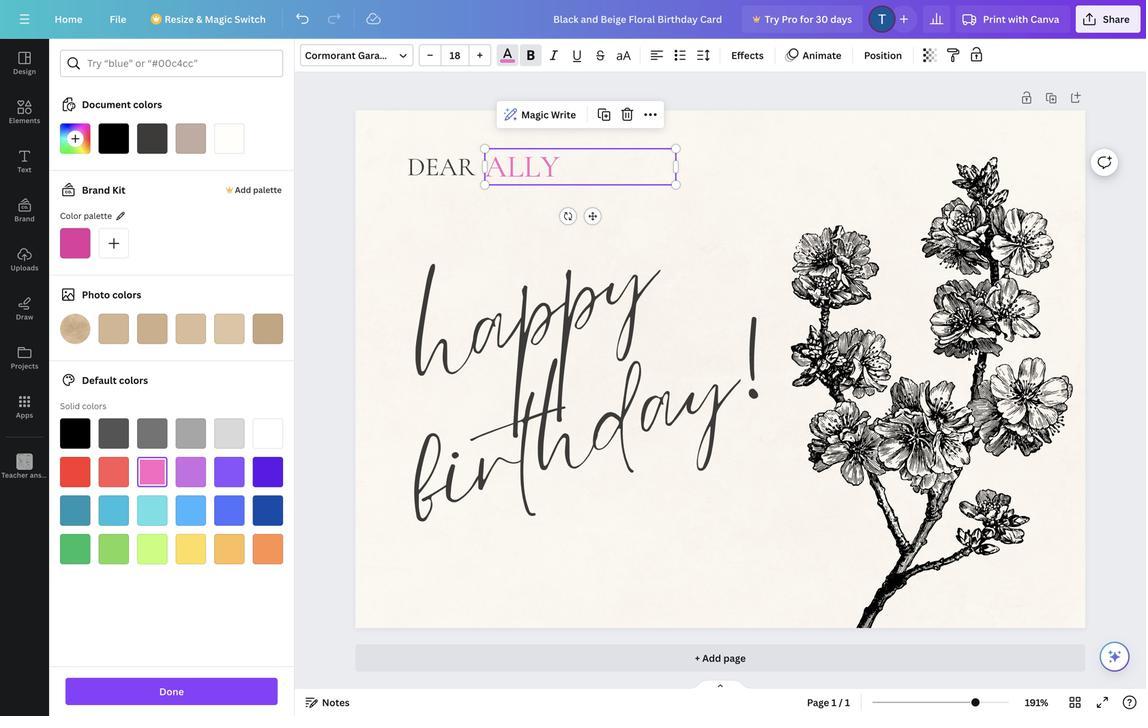 Task type: locate. For each thing, give the bounding box(es) containing it.
switch
[[235, 13, 266, 26]]

uploads button
[[0, 235, 49, 285]]

brand for brand kit
[[82, 184, 110, 197]]

1
[[832, 696, 837, 709], [845, 696, 850, 709]]

+
[[695, 652, 700, 665]]

0 horizontal spatial magic
[[205, 13, 232, 26]]

peach #ffbd59 image
[[214, 534, 245, 565], [214, 534, 245, 565]]

0 horizontal spatial palette
[[84, 210, 112, 221]]

birthday!
[[410, 354, 821, 611]]

magic right &
[[205, 13, 232, 26]]

resize
[[165, 13, 194, 26]]

orange #ff914d image
[[253, 534, 283, 565]]

black #000000 image
[[60, 419, 90, 449]]

#e434a0 image
[[60, 228, 90, 259], [60, 228, 90, 259]]

add right +
[[703, 652, 721, 665]]

share
[[1103, 13, 1130, 26]]

magic left write at the top of the page
[[521, 108, 549, 121]]

colors for document colors
[[133, 98, 162, 111]]

191% button
[[1015, 692, 1059, 714]]

text button
[[0, 137, 49, 186]]

light blue #38b6ff image
[[176, 496, 206, 526]]

light gray #d9d9d9 image
[[214, 419, 245, 449]]

cormorant garamond
[[305, 49, 407, 62]]

uploads
[[11, 263, 39, 273]]

animate
[[803, 49, 842, 62]]

dark turquoise #0097b2 image
[[60, 496, 90, 526]]

#000000 image
[[99, 124, 129, 154]]

colors
[[133, 98, 162, 111], [112, 288, 141, 301], [119, 374, 148, 387], [82, 401, 107, 412]]

white #ffffff image
[[253, 419, 283, 449], [253, 419, 283, 449]]

side panel tab list
[[0, 39, 71, 492]]

#c2aba0 image
[[176, 124, 206, 154], [176, 124, 206, 154]]

grass green #7ed957 image
[[99, 534, 129, 565]]

print with canva
[[983, 13, 1060, 26]]

#e0c4a3 image
[[214, 314, 245, 344], [214, 314, 245, 344]]

light blue #38b6ff image
[[176, 496, 206, 526]]

kit
[[112, 184, 125, 197]]

0 vertical spatial brand
[[82, 184, 110, 197]]

orange #ff914d image
[[253, 534, 283, 565]]

try
[[765, 13, 780, 26]]

aqua blue #0cc0df image
[[99, 496, 129, 526]]

add palette
[[235, 184, 282, 196]]

magenta #cb6ce6 image
[[176, 457, 206, 488], [176, 457, 206, 488]]

#3d3b3a image
[[137, 124, 168, 154]]

1 vertical spatial add a new color image
[[99, 228, 129, 259]]

brand
[[82, 184, 110, 197], [14, 214, 35, 223]]

1 horizontal spatial brand
[[82, 184, 110, 197]]

1 horizontal spatial magic
[[521, 108, 549, 121]]

palette for color palette
[[84, 210, 112, 221]]

palette inside button
[[253, 184, 282, 196]]

add palette button
[[223, 176, 283, 204]]

pro
[[782, 13, 798, 26]]

show pages image
[[688, 680, 753, 691]]

resize & magic switch button
[[143, 5, 277, 33]]

magic
[[205, 13, 232, 26], [521, 108, 549, 121]]

191%
[[1025, 696, 1049, 709]]

resize & magic switch
[[165, 13, 266, 26]]

lime #c1ff72 image
[[137, 534, 168, 565], [137, 534, 168, 565]]

palette
[[253, 184, 282, 196], [84, 210, 112, 221]]

document
[[82, 98, 131, 111]]

#000000 image
[[99, 124, 129, 154]]

#dabc9a image
[[176, 314, 206, 344], [176, 314, 206, 344]]

cormorant garamond button
[[300, 44, 414, 66]]

print with canva button
[[956, 5, 1071, 33]]

magic inside the resize & magic switch button
[[205, 13, 232, 26]]

brand inside button
[[14, 214, 35, 223]]

page
[[724, 652, 746, 665]]

page 1 / 1
[[807, 696, 850, 709]]

cobalt blue #004aad image
[[253, 496, 283, 526]]

color
[[60, 210, 82, 221]]

0 vertical spatial palette
[[253, 184, 282, 196]]

1 horizontal spatial add
[[703, 652, 721, 665]]

done
[[159, 686, 184, 698]]

1 left / in the right bottom of the page
[[832, 696, 837, 709]]

brand left kit
[[82, 184, 110, 197]]

draw
[[16, 313, 33, 322]]

1 vertical spatial palette
[[84, 210, 112, 221]]

/
[[839, 696, 843, 709]]

brand up uploads button
[[14, 214, 35, 223]]

0 vertical spatial add a new color image
[[60, 124, 90, 154]]

default colors
[[82, 374, 148, 387]]

add
[[235, 184, 251, 196], [703, 652, 721, 665]]

colors right solid
[[82, 401, 107, 412]]

#c6a47f image
[[253, 314, 283, 344], [253, 314, 283, 344]]

1 horizontal spatial palette
[[253, 184, 282, 196]]

gray #a6a6a6 image
[[176, 419, 206, 449], [176, 419, 206, 449]]

design button
[[0, 39, 49, 88]]

#ceae89 image
[[137, 314, 168, 344]]

pink #ff66c4 image
[[137, 457, 168, 488]]

elements
[[9, 116, 40, 125]]

1 horizontal spatial add a new color image
[[99, 228, 129, 259]]

animate button
[[781, 44, 847, 66]]

1 vertical spatial brand
[[14, 214, 35, 223]]

try pro for 30 days button
[[742, 5, 863, 33]]

colors right 'default'
[[119, 374, 148, 387]]

group
[[419, 44, 491, 66]]

add inside button
[[235, 184, 251, 196]]

dark gray #545454 image
[[99, 419, 129, 449], [99, 419, 129, 449]]

add down #fffefb icon
[[235, 184, 251, 196]]

colors for solid colors
[[82, 401, 107, 412]]

palette inside 'button'
[[84, 210, 112, 221]]

yellow #ffde59 image
[[176, 534, 206, 565]]

cobalt blue #004aad image
[[253, 496, 283, 526]]

dear
[[407, 151, 475, 183]]

coral red #ff5757 image
[[99, 457, 129, 488]]

0 horizontal spatial brand
[[14, 214, 35, 223]]

solid colors
[[60, 401, 107, 412]]

page
[[807, 696, 830, 709]]

add a new color image left #000000 icon
[[60, 124, 90, 154]]

magic write
[[521, 108, 576, 121]]

#ceae89 image
[[137, 314, 168, 344]]

document colors
[[82, 98, 162, 111]]

add a new color image
[[60, 124, 90, 154], [99, 228, 129, 259]]

file
[[110, 13, 126, 26]]

dark turquoise #0097b2 image
[[60, 496, 90, 526]]

;
[[24, 472, 26, 480]]

bright red #ff3131 image
[[60, 457, 90, 488], [60, 457, 90, 488]]

magic inside magic write button
[[521, 108, 549, 121]]

– – number field
[[446, 49, 465, 62]]

0 horizontal spatial add
[[235, 184, 251, 196]]

ally
[[485, 148, 560, 186]]

1 vertical spatial magic
[[521, 108, 549, 121]]

#d4b592 image
[[99, 314, 129, 344], [99, 314, 129, 344]]

royal blue #5271ff image
[[214, 496, 245, 526]]

0 vertical spatial add
[[235, 184, 251, 196]]

brand kit
[[82, 184, 125, 197]]

1 horizontal spatial 1
[[845, 696, 850, 709]]

#ff66c4 image
[[500, 60, 515, 63], [500, 60, 515, 63]]

0 horizontal spatial 1
[[832, 696, 837, 709]]

position
[[864, 49, 902, 62]]

effects
[[732, 49, 764, 62]]

violet #5e17eb image
[[253, 457, 283, 488], [253, 457, 283, 488]]

black #000000 image
[[60, 419, 90, 449]]

colors right photo
[[112, 288, 141, 301]]

projects
[[11, 362, 38, 371]]

purple #8c52ff image
[[214, 457, 245, 488], [214, 457, 245, 488]]

colors for photo colors
[[112, 288, 141, 301]]

add a new color image down 'color palette' 'button'
[[99, 228, 129, 259]]

1 right / in the right bottom of the page
[[845, 696, 850, 709]]

colors up #3d3b3a icon
[[133, 98, 162, 111]]

teacher answer keys
[[1, 471, 71, 480]]

text
[[18, 165, 32, 174]]

green #00bf63 image
[[60, 534, 90, 565], [60, 534, 90, 565]]

canva assistant image
[[1107, 649, 1123, 665]]

keys
[[56, 471, 71, 480]]

1 vertical spatial add
[[703, 652, 721, 665]]

0 vertical spatial magic
[[205, 13, 232, 26]]



Task type: describe. For each thing, give the bounding box(es) containing it.
Try "blue" or "#00c4cc" search field
[[87, 50, 274, 76]]

royal blue #5271ff image
[[214, 496, 245, 526]]

default
[[82, 374, 117, 387]]

photo
[[82, 288, 110, 301]]

teacher
[[1, 471, 28, 480]]

effects button
[[726, 44, 769, 66]]

projects button
[[0, 334, 49, 383]]

#fffefb image
[[214, 124, 245, 154]]

home link
[[44, 5, 93, 33]]

with
[[1008, 13, 1029, 26]]

write
[[551, 108, 576, 121]]

design
[[13, 67, 36, 76]]

days
[[831, 13, 852, 26]]

+ add page
[[695, 652, 746, 665]]

solid
[[60, 401, 80, 412]]

cormorant
[[305, 49, 356, 62]]

+ add page button
[[356, 645, 1086, 672]]

gray #737373 image
[[137, 419, 168, 449]]

1 1 from the left
[[832, 696, 837, 709]]

0 horizontal spatial add a new color image
[[60, 124, 90, 154]]

turquoise blue #5ce1e6 image
[[137, 496, 168, 526]]

grass green #7ed957 image
[[99, 534, 129, 565]]

share button
[[1076, 5, 1141, 33]]

position button
[[859, 44, 908, 66]]

magic write button
[[500, 104, 582, 126]]

notes
[[322, 696, 350, 709]]

turquoise blue #5ce1e6 image
[[137, 496, 168, 526]]

garamond
[[358, 49, 407, 62]]

brand for brand
[[14, 214, 35, 223]]

file button
[[99, 5, 137, 33]]

photo colors
[[82, 288, 141, 301]]

happy
[[410, 259, 699, 472]]

&
[[196, 13, 203, 26]]

elements button
[[0, 88, 49, 137]]

apps button
[[0, 383, 49, 432]]

color palette button
[[60, 209, 112, 223]]

colors for default colors
[[119, 374, 148, 387]]

yellow #ffde59 image
[[176, 534, 206, 565]]

2 1 from the left
[[845, 696, 850, 709]]

gray #737373 image
[[137, 419, 168, 449]]

done button
[[66, 678, 278, 706]]

draw button
[[0, 285, 49, 334]]

canva
[[1031, 13, 1060, 26]]

Design title text field
[[542, 5, 737, 33]]

add inside button
[[703, 652, 721, 665]]

color palette
[[60, 210, 112, 221]]

brand button
[[0, 186, 49, 235]]

palette for add palette
[[253, 184, 282, 196]]

main menu bar
[[0, 0, 1146, 39]]

home
[[55, 13, 82, 26]]

add a new color image
[[60, 124, 90, 154]]

try pro for 30 days
[[765, 13, 852, 26]]

apps
[[16, 411, 33, 420]]

#fffefb image
[[214, 124, 245, 154]]

light gray #d9d9d9 image
[[214, 419, 245, 449]]

coral red #ff5757 image
[[99, 457, 129, 488]]

#3d3b3a image
[[137, 124, 168, 154]]

answer
[[30, 471, 54, 480]]

pink #ff66c4 image
[[137, 457, 168, 488]]

aqua blue #0cc0df image
[[99, 496, 129, 526]]

notes button
[[300, 692, 355, 714]]

for
[[800, 13, 814, 26]]

print
[[983, 13, 1006, 26]]

30
[[816, 13, 828, 26]]



Task type: vqa. For each thing, say whether or not it's contained in the screenshot.
Brand within BUTTON
yes



